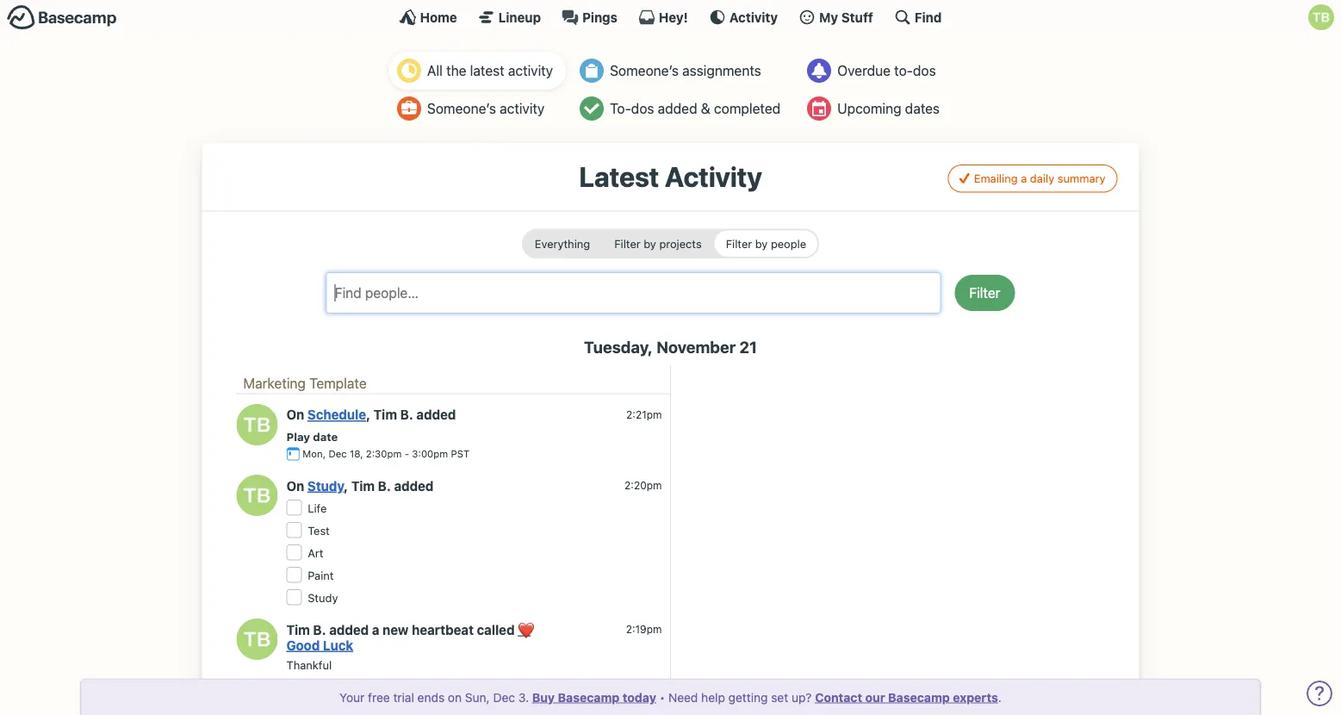 Task type: vqa. For each thing, say whether or not it's contained in the screenshot.
'No'
no



Task type: locate. For each thing, give the bounding box(es) containing it.
overdue
[[838, 62, 891, 79]]

21
[[740, 338, 757, 357]]

activity down &
[[665, 160, 762, 193]]

1 horizontal spatial basecamp
[[888, 690, 950, 704]]

study link
[[307, 478, 344, 493], [308, 591, 338, 604]]

new left ends
[[383, 686, 409, 701]]

1 on from the top
[[286, 407, 304, 422]]

activity inside main element
[[730, 9, 778, 25]]

life link
[[308, 502, 327, 514]]

0 horizontal spatial filter
[[614, 237, 641, 250]]

study link up life link
[[307, 478, 344, 493]]

a
[[1021, 172, 1027, 185], [372, 622, 380, 637], [372, 686, 380, 701]]

2 by from the left
[[755, 237, 768, 250]]

1 new from the top
[[383, 622, 409, 637]]

by for people
[[755, 237, 768, 250]]

art link
[[308, 546, 324, 559]]

2 new from the top
[[383, 686, 409, 701]]

to-dos added & completed link
[[571, 90, 794, 128]]

, for schedule
[[366, 407, 371, 422]]

basecamp right our
[[888, 690, 950, 704]]

b. down thankful
[[313, 686, 326, 701]]

life
[[308, 502, 327, 514]]

1 vertical spatial dec
[[493, 690, 515, 704]]

activity up assignments
[[730, 9, 778, 25]]

pings button
[[562, 9, 618, 26]]

1 horizontal spatial by
[[755, 237, 768, 250]]

3.
[[518, 690, 529, 704]]

0 vertical spatial ,
[[366, 407, 371, 422]]

on down mon,
[[286, 478, 304, 493]]

people
[[771, 237, 807, 250]]

someone's for someone's assignments
[[610, 62, 679, 79]]

0 horizontal spatial basecamp
[[558, 690, 620, 704]]

tim burton image
[[236, 404, 278, 445], [236, 475, 278, 516]]

filter activity group
[[522, 229, 819, 258]]

new for heartbeat
[[383, 622, 409, 637]]

0 vertical spatial dec
[[329, 448, 347, 460]]

2 horizontal spatial filter
[[969, 285, 1001, 301]]

new for message
[[383, 686, 409, 701]]

activity down the all the latest activity
[[500, 100, 545, 117]]

dos up dates
[[913, 62, 936, 79]]

filter inside 'filter' button
[[969, 285, 1001, 301]]

filter for filter by people
[[726, 237, 752, 250]]

date
[[313, 430, 338, 443]]

, for study
[[344, 478, 348, 493]]

by for projects
[[644, 237, 656, 250]]

paint link
[[308, 569, 334, 582]]

tim burton image
[[1309, 4, 1335, 30], [236, 619, 278, 660]]

added for tim b. added a new message called
[[329, 686, 369, 701]]

dec left the 18,
[[329, 448, 347, 460]]

1 horizontal spatial filter
[[726, 237, 752, 250]]

tim b. added a new message called
[[286, 686, 509, 701]]

tim up play date mon, dec 18, 2:30pm -     3:00pm pst
[[374, 407, 397, 422]]

1 by from the left
[[644, 237, 656, 250]]

called left 3.
[[472, 686, 509, 701]]

someone's for someone's activity
[[427, 100, 496, 117]]

today
[[623, 690, 656, 704]]

0 vertical spatial dos
[[913, 62, 936, 79]]

0 horizontal spatial someone's
[[427, 100, 496, 117]]

need
[[669, 690, 698, 704]]

activity right latest
[[508, 62, 553, 79]]

filter for filter
[[969, 285, 1001, 301]]

a for tim b. added a new message called
[[372, 686, 380, 701]]

called left ❤️
[[477, 622, 515, 637]]

2:21pm element
[[626, 408, 662, 420]]

daily
[[1030, 172, 1055, 185]]

1 vertical spatial a
[[372, 622, 380, 637]]

upcoming dates link
[[799, 90, 953, 128]]

filter
[[614, 237, 641, 250], [726, 237, 752, 250], [969, 285, 1001, 301]]

1 horizontal spatial tim burton image
[[1309, 4, 1335, 30]]

filter inside filter by projects submit
[[614, 237, 641, 250]]

filter for filter by projects
[[614, 237, 641, 250]]

0 horizontal spatial dec
[[329, 448, 347, 460]]

your free trial ends on sun, dec  3. buy basecamp today • need help getting set up? contact our basecamp experts .
[[340, 690, 1002, 704]]

someone's activity link
[[388, 90, 566, 128]]

1 vertical spatial on
[[286, 478, 304, 493]]

1 vertical spatial tim burton image
[[236, 619, 278, 660]]

on for on study ,       tim b. added
[[286, 478, 304, 493]]

someone's
[[610, 62, 679, 79], [427, 100, 496, 117]]

by left people
[[755, 237, 768, 250]]

1 basecamp from the left
[[558, 690, 620, 704]]

1 vertical spatial someone's
[[427, 100, 496, 117]]

on schedule ,       tim b. added
[[286, 407, 456, 422]]

hey!
[[659, 9, 688, 25]]

on
[[286, 407, 304, 422], [286, 478, 304, 493]]

0 vertical spatial tim burton image
[[1309, 4, 1335, 30]]

0 horizontal spatial tim burton image
[[236, 619, 278, 660]]

0 horizontal spatial by
[[644, 237, 656, 250]]

0 vertical spatial study link
[[307, 478, 344, 493]]

test link
[[308, 524, 330, 537]]

1 vertical spatial new
[[383, 686, 409, 701]]

1 tim burton image from the top
[[236, 404, 278, 445]]

1 horizontal spatial dos
[[913, 62, 936, 79]]

tim burton image left life
[[236, 475, 278, 516]]

study link down paint
[[308, 591, 338, 604]]

1 vertical spatial tim burton image
[[236, 475, 278, 516]]

tim burton image left play
[[236, 404, 278, 445]]

added up the 3:00pm
[[416, 407, 456, 422]]

activity
[[508, 62, 553, 79], [500, 100, 545, 117]]

dates
[[905, 100, 940, 117]]

on
[[448, 690, 462, 704]]

0 vertical spatial study
[[307, 478, 344, 493]]

schedule
[[307, 407, 366, 422]]

latest activity
[[579, 160, 762, 193]]

Filter by people submit
[[715, 230, 818, 257]]

0 horizontal spatial dos
[[631, 100, 654, 117]]

2 on from the top
[[286, 478, 304, 493]]

dec left 3.
[[493, 690, 515, 704]]

1 horizontal spatial ,
[[366, 407, 371, 422]]

added up luck
[[329, 622, 369, 637]]

study down paint
[[308, 591, 338, 604]]

2 tim burton image from the top
[[236, 475, 278, 516]]

assignments
[[683, 62, 761, 79]]

❤️ good luck
[[286, 622, 531, 652]]

1 vertical spatial activity
[[500, 100, 545, 117]]

2 vertical spatial a
[[372, 686, 380, 701]]

a right your
[[372, 686, 380, 701]]

help
[[701, 690, 725, 704]]

0 vertical spatial new
[[383, 622, 409, 637]]

all
[[427, 62, 443, 79]]

0 vertical spatial tim burton image
[[236, 404, 278, 445]]

a left heartbeat
[[372, 622, 380, 637]]

to-dos added & completed
[[610, 100, 781, 117]]

message
[[412, 686, 469, 701]]

a left daily at the top right of page
[[1021, 172, 1027, 185]]

new left heartbeat
[[383, 622, 409, 637]]

getting
[[729, 690, 768, 704]]

0 vertical spatial activity
[[730, 9, 778, 25]]

0 vertical spatial a
[[1021, 172, 1027, 185]]

filter by people
[[726, 237, 807, 250]]

tim burton image for on study ,       tim b. added
[[236, 475, 278, 516]]

added down thankful
[[329, 686, 369, 701]]

0 vertical spatial activity
[[508, 62, 553, 79]]

filter by projects
[[614, 237, 702, 250]]

pst
[[451, 448, 470, 460]]

stuff
[[842, 9, 873, 25]]

someone's down 'the'
[[427, 100, 496, 117]]

filter inside filter by people submit
[[726, 237, 752, 250]]

1 vertical spatial called
[[472, 686, 509, 701]]

emailing a daily summary
[[974, 172, 1106, 185]]

the
[[446, 62, 467, 79]]

2:19pm element
[[626, 623, 662, 635]]

Type the names of people whose activity you'd like to see text field
[[334, 280, 906, 306]]

1 vertical spatial ,
[[344, 478, 348, 493]]

on up play
[[286, 407, 304, 422]]

basecamp right buy
[[558, 690, 620, 704]]

by
[[644, 237, 656, 250], [755, 237, 768, 250]]

person report image
[[397, 96, 421, 121]]

activity inside someone's activity link
[[500, 100, 545, 117]]

study up life link
[[307, 478, 344, 493]]

art
[[308, 546, 324, 559]]

0 vertical spatial called
[[477, 622, 515, 637]]

0 vertical spatial someone's
[[610, 62, 679, 79]]

added left &
[[658, 100, 697, 117]]

2 basecamp from the left
[[888, 690, 950, 704]]

by left projects
[[644, 237, 656, 250]]

marketing
[[243, 375, 306, 391]]

0 horizontal spatial ,
[[344, 478, 348, 493]]

someone's up to- in the top of the page
[[610, 62, 679, 79]]

called
[[477, 622, 515, 637], [472, 686, 509, 701]]

dos right todo image at the top of page
[[631, 100, 654, 117]]

new
[[383, 622, 409, 637], [383, 686, 409, 701]]

filter button
[[955, 275, 1015, 311]]

tim burton image for on schedule ,       tim b. added
[[236, 404, 278, 445]]

find button
[[894, 9, 942, 26]]

lineup
[[499, 9, 541, 25]]

1 horizontal spatial someone's
[[610, 62, 679, 79]]

dec
[[329, 448, 347, 460], [493, 690, 515, 704]]

called for tim b. added a new message called
[[472, 686, 509, 701]]

0 vertical spatial on
[[286, 407, 304, 422]]



Task type: describe. For each thing, give the bounding box(es) containing it.
marketing template
[[243, 375, 367, 391]]

&
[[701, 100, 711, 117]]

experts
[[953, 690, 998, 704]]

activity report image
[[397, 59, 421, 83]]

paint
[[308, 569, 334, 582]]

reports image
[[807, 59, 832, 83]]

3:00pm
[[412, 448, 448, 460]]

switch accounts image
[[7, 4, 117, 31]]

someone's assignments link
[[571, 52, 794, 90]]

tim up good
[[286, 622, 310, 637]]

buy basecamp today link
[[532, 690, 656, 704]]

1 horizontal spatial dec
[[493, 690, 515, 704]]

on for on schedule ,       tim b. added
[[286, 407, 304, 422]]

heartbeat
[[412, 622, 474, 637]]

tim down thankful
[[286, 686, 310, 701]]

marketing template link
[[243, 375, 367, 391]]

summary
[[1058, 172, 1106, 185]]

2:20pm element
[[625, 479, 662, 491]]

called for tim b. added a new heartbeat called
[[477, 622, 515, 637]]

find
[[915, 9, 942, 25]]

lineup link
[[478, 9, 541, 26]]

tim down the 18,
[[351, 478, 375, 493]]

play date mon, dec 18, 2:30pm -     3:00pm pst
[[286, 430, 470, 460]]

everything
[[535, 237, 590, 250]]

main element
[[0, 0, 1341, 34]]

added down -
[[394, 478, 434, 493]]

luck
[[323, 637, 353, 652]]

1 vertical spatial activity
[[665, 160, 762, 193]]

set
[[771, 690, 788, 704]]

todo image
[[580, 96, 604, 121]]

our
[[865, 690, 885, 704]]

someone's assignments
[[610, 62, 761, 79]]

1 vertical spatial dos
[[631, 100, 654, 117]]

projects
[[659, 237, 702, 250]]

home link
[[399, 9, 457, 26]]

latest
[[470, 62, 505, 79]]

tuesday,
[[584, 338, 653, 357]]

assignment image
[[580, 59, 604, 83]]

2:21pm
[[626, 408, 662, 420]]

tuesday, november 21
[[584, 338, 757, 357]]

.
[[998, 690, 1002, 704]]

test
[[308, 524, 330, 537]]

added for tim b. added a new heartbeat called
[[329, 622, 369, 637]]

added for to-dos added & completed
[[658, 100, 697, 117]]

Filter by projects submit
[[603, 230, 713, 257]]

1 vertical spatial study link
[[308, 591, 338, 604]]

sun,
[[465, 690, 490, 704]]

your
[[340, 690, 365, 704]]

to-
[[894, 62, 913, 79]]

dec inside play date mon, dec 18, 2:30pm -     3:00pm pst
[[329, 448, 347, 460]]

❤️
[[518, 622, 531, 637]]

❤️ good luck link
[[286, 622, 531, 652]]

latest
[[579, 160, 659, 193]]

tim b. added a new heartbeat called
[[286, 622, 518, 637]]

completed
[[714, 100, 781, 117]]

pings
[[582, 9, 618, 25]]

template
[[309, 375, 367, 391]]

my
[[819, 9, 838, 25]]

play date link
[[286, 430, 338, 443]]

play
[[286, 430, 310, 443]]

schedule link
[[307, 407, 366, 422]]

free
[[368, 690, 390, 704]]

2:18pm element
[[626, 687, 662, 699]]

ends
[[418, 690, 445, 704]]

up?
[[792, 690, 812, 704]]

good
[[286, 637, 320, 652]]

Everything submit
[[524, 230, 601, 257]]

my stuff
[[819, 9, 873, 25]]

18,
[[350, 448, 363, 460]]

all the latest activity
[[427, 62, 553, 79]]

-
[[405, 448, 409, 460]]

2:18pm
[[626, 687, 662, 699]]

contact our basecamp experts link
[[815, 690, 998, 704]]

activity link
[[709, 9, 778, 26]]

a for tim b. added a new heartbeat called
[[372, 622, 380, 637]]

trial
[[393, 690, 414, 704]]

on study ,       tim b. added
[[286, 478, 434, 493]]

schedule image
[[807, 96, 832, 121]]

hey! button
[[638, 9, 688, 26]]

all the latest activity link
[[388, 52, 566, 90]]

emailing a daily summary button
[[948, 165, 1118, 193]]

•
[[660, 690, 665, 704]]

upcoming dates
[[838, 100, 940, 117]]

to-
[[610, 100, 631, 117]]

b. up -
[[400, 407, 413, 422]]

activity inside all the latest activity link
[[508, 62, 553, 79]]

2:30pm
[[366, 448, 402, 460]]

a inside button
[[1021, 172, 1027, 185]]

mon,
[[303, 448, 326, 460]]

b. up good
[[313, 622, 326, 637]]

november
[[657, 338, 736, 357]]

thankful
[[286, 658, 332, 671]]

upcoming
[[838, 100, 902, 117]]

b. down 2:30pm
[[378, 478, 391, 493]]

my stuff button
[[799, 9, 873, 26]]

home
[[420, 9, 457, 25]]

overdue to-dos
[[838, 62, 936, 79]]

overdue to-dos link
[[799, 52, 953, 90]]

1 vertical spatial study
[[308, 591, 338, 604]]

buy
[[532, 690, 555, 704]]



